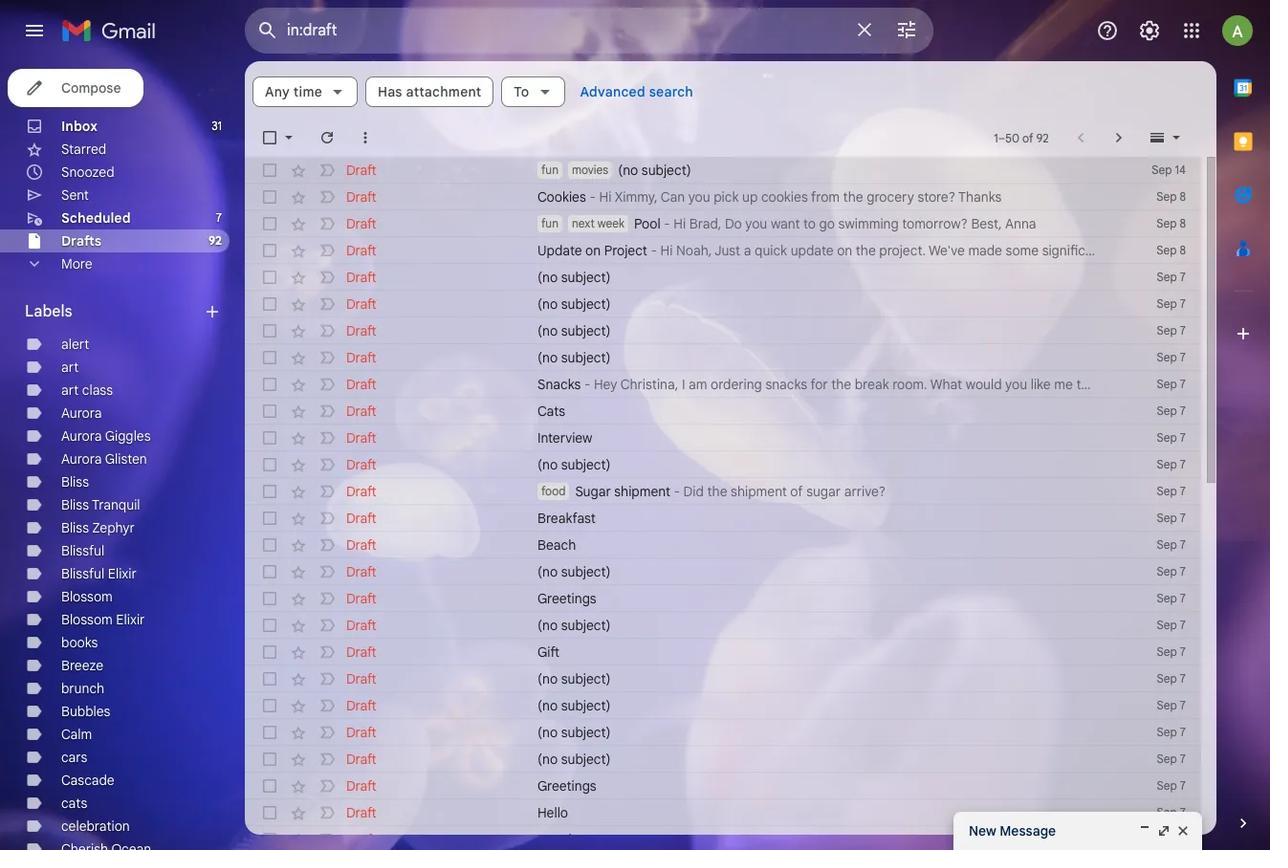 Task type: locate. For each thing, give the bounding box(es) containing it.
(no subject) link
[[538, 268, 1096, 287], [538, 295, 1096, 314], [538, 321, 1096, 341], [538, 348, 1096, 367], [538, 455, 1096, 475], [538, 563, 1096, 582], [538, 616, 1096, 635], [538, 670, 1096, 689], [538, 696, 1096, 716], [538, 723, 1096, 742], [538, 750, 1096, 769]]

sep 7 for 17th row from the bottom
[[1157, 404, 1186, 418]]

arrive?
[[844, 483, 886, 500]]

books link
[[61, 634, 98, 652]]

cookies
[[761, 188, 808, 206]]

aurora down aurora link at left top
[[61, 428, 102, 445]]

11 draft from the top
[[346, 430, 377, 447]]

2 fun from the top
[[541, 216, 559, 231]]

draft for ninth row from the bottom
[[346, 617, 377, 634]]

food
[[541, 484, 566, 498]]

shipment
[[614, 483, 671, 500], [731, 483, 787, 500]]

draft for 14th row from the bottom
[[346, 483, 377, 500]]

0 vertical spatial to
[[804, 215, 816, 232]]

23 draft from the top
[[346, 751, 377, 768]]

1 sep 7 from the top
[[1157, 270, 1186, 284]]

1 vertical spatial greetings
[[538, 778, 597, 795]]

hi
[[599, 188, 612, 206], [674, 215, 686, 232]]

0 vertical spatial aurora
[[61, 405, 102, 422]]

greetings down beach at the bottom left of page
[[538, 590, 597, 607]]

0 horizontal spatial of
[[791, 483, 803, 500]]

8 (no subject) link from the top
[[538, 670, 1096, 689]]

sep 7 for 11th row from the bottom
[[1157, 564, 1186, 579]]

blissful elixir link
[[61, 565, 137, 583]]

blossom
[[61, 588, 113, 606], [61, 611, 113, 629]]

(no for 11th row from the bottom's (no subject) link
[[538, 563, 558, 581]]

20 sep 7 from the top
[[1157, 779, 1186, 793]]

snoozed link
[[61, 164, 115, 181]]

sep 8 for update on project -
[[1157, 243, 1186, 257]]

blossom for blossom elixir
[[61, 611, 113, 629]]

alert link
[[61, 336, 89, 353]]

7 (no subject) link from the top
[[538, 616, 1096, 635]]

for up cats link at the top of the page
[[811, 376, 828, 393]]

3 (no subject) link from the top
[[538, 321, 1096, 341]]

25 row from the top
[[245, 800, 1202, 827]]

cats
[[61, 795, 87, 812]]

bliss up bliss tranquil link
[[61, 474, 89, 491]]

1 art from the top
[[61, 359, 79, 376]]

0 vertical spatial greetings
[[538, 590, 597, 607]]

1 for from the left
[[811, 376, 828, 393]]

7 for 15th row from the bottom of the page
[[1180, 457, 1186, 472]]

bliss zephyr link
[[61, 519, 135, 537]]

3 bliss from the top
[[61, 519, 89, 537]]

0 horizontal spatial to
[[804, 215, 816, 232]]

- right pool
[[664, 215, 670, 232]]

breeze
[[61, 657, 103, 674]]

22 sep 7 from the top
[[1157, 832, 1186, 847]]

subject) for 22th row from the top
[[561, 724, 611, 741]]

(no subject) link for 22th row from the top
[[538, 723, 1096, 742]]

92
[[1037, 131, 1049, 145], [209, 233, 222, 248]]

1 blissful from the top
[[61, 542, 104, 560]]

1 horizontal spatial you
[[746, 215, 768, 232]]

- down pool
[[651, 242, 657, 259]]

subject) for 15th row from the bottom of the page
[[561, 456, 611, 474]]

10 (no subject) link from the top
[[538, 723, 1096, 742]]

3 aurora from the top
[[61, 451, 102, 468]]

0 vertical spatial hi
[[599, 188, 612, 206]]

2 aurora from the top
[[61, 428, 102, 445]]

(no subject) for 21th row from the top of the page (no subject) link
[[538, 697, 611, 715]]

9 (no subject) link from the top
[[538, 696, 1096, 716]]

1 vertical spatial blissful
[[61, 565, 104, 583]]

labels heading
[[25, 302, 203, 321]]

compose
[[61, 79, 121, 97]]

1 vertical spatial you
[[746, 215, 768, 232]]

2 vertical spatial sep 8
[[1157, 243, 1186, 257]]

search
[[649, 83, 694, 100]]

21 sep 7 from the top
[[1157, 806, 1186, 820]]

fun up cookies
[[541, 163, 559, 177]]

main content
[[245, 61, 1217, 850]]

15 draft from the top
[[346, 537, 377, 554]]

any time
[[265, 83, 322, 100]]

go
[[819, 215, 835, 232]]

(no subject) link for 15th row from the bottom of the page
[[538, 455, 1096, 475]]

sep 7 for 23th row from the top
[[1157, 752, 1186, 766]]

alert
[[61, 336, 89, 353]]

aurora link
[[61, 405, 102, 422]]

16 sep 7 from the top
[[1157, 672, 1186, 686]]

hi for ximmy,
[[599, 188, 612, 206]]

tab list
[[1217, 61, 1270, 782]]

fun
[[541, 163, 559, 177], [541, 216, 559, 231]]

of
[[1023, 131, 1034, 145], [791, 483, 803, 500]]

2 greetings from the top
[[538, 778, 597, 795]]

of right 50
[[1023, 131, 1034, 145]]

3 sep 7 from the top
[[1157, 323, 1186, 338]]

8 draft from the top
[[346, 349, 377, 366]]

1 vertical spatial hi
[[674, 215, 686, 232]]

11 sep 7 from the top
[[1157, 538, 1186, 552]]

has attachment button
[[366, 77, 494, 107]]

2 sep 8 from the top
[[1157, 216, 1186, 231]]

blissful down 'blissful' link
[[61, 565, 104, 583]]

None checkbox
[[260, 241, 279, 260], [260, 295, 279, 314], [260, 321, 279, 341], [260, 348, 279, 367], [260, 375, 279, 394], [260, 429, 279, 448], [260, 509, 279, 528], [260, 536, 279, 555], [260, 589, 279, 608], [260, 616, 279, 635], [260, 643, 279, 662], [260, 670, 279, 689], [260, 696, 279, 716], [260, 723, 279, 742], [260, 777, 279, 796], [260, 804, 279, 823], [260, 241, 279, 260], [260, 295, 279, 314], [260, 321, 279, 341], [260, 348, 279, 367], [260, 375, 279, 394], [260, 429, 279, 448], [260, 509, 279, 528], [260, 536, 279, 555], [260, 589, 279, 608], [260, 616, 279, 635], [260, 643, 279, 662], [260, 670, 279, 689], [260, 696, 279, 716], [260, 723, 279, 742], [260, 777, 279, 796], [260, 804, 279, 823]]

9 row from the top
[[245, 371, 1202, 398]]

blossom down blossom link
[[61, 611, 113, 629]]

1 vertical spatial 8
[[1180, 216, 1186, 231]]

bubbles link
[[61, 703, 110, 720]]

1 vertical spatial to
[[1077, 376, 1089, 393]]

7 for 22th row from the top
[[1180, 725, 1186, 740]]

1 bliss from the top
[[61, 474, 89, 491]]

art
[[61, 359, 79, 376], [61, 382, 79, 399]]

(no for 21th row from the top of the page (no subject) link
[[538, 697, 558, 715]]

1 horizontal spatial to
[[1077, 376, 1089, 393]]

fun for pool
[[541, 216, 559, 231]]

92 inside labels navigation
[[209, 233, 222, 248]]

1 vertical spatial aurora
[[61, 428, 102, 445]]

breakfast link
[[538, 509, 1096, 528]]

hi for brad,
[[674, 215, 686, 232]]

10 draft from the top
[[346, 403, 377, 420]]

(no subject) link for 11th row from the bottom
[[538, 563, 1096, 582]]

6 draft from the top
[[346, 296, 377, 313]]

bliss zephyr
[[61, 519, 135, 537]]

2 draft from the top
[[346, 188, 377, 206]]

1 (no subject) link from the top
[[538, 268, 1096, 287]]

1 8 from the top
[[1180, 189, 1186, 204]]

1 row from the top
[[245, 157, 1202, 184]]

0 vertical spatial 92
[[1037, 131, 1049, 145]]

fun down cookies
[[541, 216, 559, 231]]

advanced search options image
[[888, 11, 926, 49]]

0 vertical spatial blossom
[[61, 588, 113, 606]]

(no for 22th row from the top (no subject) link
[[538, 724, 558, 741]]

9 draft from the top
[[346, 376, 377, 393]]

1 vertical spatial blossom
[[61, 611, 113, 629]]

art link
[[61, 359, 79, 376]]

1 vertical spatial art
[[61, 382, 79, 399]]

aurora down art class link
[[61, 405, 102, 422]]

draft for 22th row from the top
[[346, 724, 377, 741]]

0 vertical spatial blissful
[[61, 542, 104, 560]]

0 horizontal spatial shipment
[[614, 483, 671, 500]]

(no subject) link for 23th row from the top
[[538, 750, 1096, 769]]

to right 'me'
[[1077, 376, 1089, 393]]

3 8 from the top
[[1180, 243, 1186, 257]]

7 sep 7 from the top
[[1157, 431, 1186, 445]]

(no subject) for (no subject) link for 22th row from the bottom
[[538, 269, 611, 286]]

1 horizontal spatial 92
[[1037, 131, 1049, 145]]

0 horizontal spatial you
[[689, 188, 711, 206]]

1 sep 8 from the top
[[1157, 189, 1186, 204]]

7 for 19th row from the bottom
[[1180, 350, 1186, 364]]

subject) for 23th row from the top
[[561, 751, 611, 768]]

any
[[265, 83, 290, 100]]

cats link
[[538, 402, 1096, 421]]

sep 7
[[1157, 270, 1186, 284], [1157, 297, 1186, 311], [1157, 323, 1186, 338], [1157, 350, 1186, 364], [1157, 377, 1186, 391], [1157, 404, 1186, 418], [1157, 431, 1186, 445], [1157, 457, 1186, 472], [1157, 484, 1186, 498], [1157, 511, 1186, 525], [1157, 538, 1186, 552], [1157, 564, 1186, 579], [1157, 591, 1186, 606], [1157, 618, 1186, 632], [1157, 645, 1186, 659], [1157, 672, 1186, 686], [1157, 698, 1186, 713], [1157, 725, 1186, 740], [1157, 752, 1186, 766], [1157, 779, 1186, 793], [1157, 806, 1186, 820], [1157, 832, 1186, 847]]

blossom elixir
[[61, 611, 145, 629]]

art down art link
[[61, 382, 79, 399]]

2 (no subject) link from the top
[[538, 295, 1096, 314]]

the right the from
[[843, 188, 864, 206]]

(no subject) link for 19th row from the bottom
[[538, 348, 1096, 367]]

blissful link
[[61, 542, 104, 560]]

0 vertical spatial bliss
[[61, 474, 89, 491]]

sep 8
[[1157, 189, 1186, 204], [1157, 216, 1186, 231], [1157, 243, 1186, 257]]

meeting
[[538, 831, 587, 849]]

shipment up 'breakfast' link
[[731, 483, 787, 500]]

greetings for 1st greetings link from the top
[[538, 590, 597, 607]]

labels navigation
[[0, 61, 245, 850]]

0 vertical spatial art
[[61, 359, 79, 376]]

you left like
[[1006, 376, 1028, 393]]

(no for (no subject) link related to 20th row from the top
[[538, 671, 558, 688]]

bliss for bliss zephyr
[[61, 519, 89, 537]]

0 horizontal spatial hi
[[599, 188, 612, 206]]

1 vertical spatial bliss
[[61, 497, 89, 514]]

- for christina,
[[584, 376, 591, 393]]

2 bliss from the top
[[61, 497, 89, 514]]

2 art from the top
[[61, 382, 79, 399]]

bliss
[[61, 474, 89, 491], [61, 497, 89, 514], [61, 519, 89, 537]]

(no subject) link for 6th row from the top of the page
[[538, 295, 1096, 314]]

draft for 8th row from the bottom of the page
[[346, 644, 377, 661]]

1 vertical spatial fun
[[541, 216, 559, 231]]

- up next week
[[590, 188, 596, 206]]

1 vertical spatial elixir
[[116, 611, 145, 629]]

0 vertical spatial fun
[[541, 163, 559, 177]]

row
[[245, 157, 1202, 184], [245, 184, 1202, 210], [245, 210, 1202, 237], [245, 237, 1202, 264], [245, 264, 1202, 291], [245, 291, 1202, 318], [245, 318, 1202, 344], [245, 344, 1202, 371], [245, 371, 1202, 398], [245, 398, 1202, 425], [245, 425, 1202, 452], [245, 452, 1202, 478], [245, 478, 1202, 505], [245, 505, 1202, 532], [245, 532, 1202, 559], [245, 559, 1202, 585], [245, 585, 1202, 612], [245, 612, 1202, 639], [245, 639, 1202, 666], [245, 666, 1202, 693], [245, 693, 1202, 719], [245, 719, 1202, 746], [245, 746, 1202, 773], [245, 773, 1202, 800], [245, 800, 1202, 827], [245, 827, 1202, 850]]

elixir up blossom link
[[108, 565, 137, 583]]

draft for tenth row from the bottom of the page
[[346, 590, 377, 607]]

greetings link up gift link
[[538, 589, 1096, 608]]

brunch
[[61, 680, 104, 697]]

am
[[689, 376, 708, 393]]

2 vertical spatial bliss
[[61, 519, 89, 537]]

week
[[598, 216, 625, 231]]

ordering
[[711, 376, 762, 393]]

0 vertical spatial you
[[689, 188, 711, 206]]

(no for (no subject) link associated with 19th row from the bottom
[[538, 349, 558, 366]]

draft for 17th row from the bottom
[[346, 403, 377, 420]]

fun for (no subject)
[[541, 163, 559, 177]]

21 draft from the top
[[346, 697, 377, 715]]

8 row from the top
[[245, 344, 1202, 371]]

7 row from the top
[[245, 318, 1202, 344]]

18 draft from the top
[[346, 617, 377, 634]]

0 vertical spatial the
[[843, 188, 864, 206]]

sep 7 for 20th row from the top
[[1157, 672, 1186, 686]]

aurora giggles link
[[61, 428, 151, 445]]

draft for 25th row from the bottom of the page
[[346, 188, 377, 206]]

25 draft from the top
[[346, 805, 377, 822]]

pool - hi brad, do you want to go swimming tomorrow? best, anna
[[634, 215, 1037, 232]]

breeze link
[[61, 657, 103, 674]]

blossom down blissful elixir
[[61, 588, 113, 606]]

greetings up hello
[[538, 778, 597, 795]]

13 draft from the top
[[346, 483, 377, 500]]

sep 7 for 16th row from the bottom of the page
[[1157, 431, 1186, 445]]

None search field
[[245, 8, 934, 54]]

toggle split pane mode image
[[1148, 128, 1167, 147]]

7 for third row from the bottom
[[1180, 779, 1186, 793]]

(no subject) link for ninth row from the bottom
[[538, 616, 1096, 635]]

2 shipment from the left
[[731, 483, 787, 500]]

sep 7 for 21th row from the top of the page
[[1157, 698, 1186, 713]]

7
[[216, 210, 222, 225], [1180, 270, 1186, 284], [1180, 297, 1186, 311], [1180, 323, 1186, 338], [1180, 350, 1186, 364], [1180, 377, 1186, 391], [1180, 404, 1186, 418], [1180, 431, 1186, 445], [1180, 457, 1186, 472], [1180, 484, 1186, 498], [1180, 511, 1186, 525], [1180, 538, 1186, 552], [1180, 564, 1186, 579], [1180, 591, 1186, 606], [1180, 618, 1186, 632], [1180, 645, 1186, 659], [1180, 672, 1186, 686], [1180, 698, 1186, 713], [1180, 725, 1186, 740], [1180, 752, 1186, 766], [1180, 779, 1186, 793], [1180, 806, 1186, 820], [1180, 832, 1186, 847]]

24 draft from the top
[[346, 778, 377, 795]]

2 blissful from the top
[[61, 565, 104, 583]]

7 for 16th row from the bottom of the page
[[1180, 431, 1186, 445]]

16 draft from the top
[[346, 563, 377, 581]]

8 for update on project -
[[1180, 243, 1186, 257]]

7 for 20th row from the top
[[1180, 672, 1186, 686]]

to left go
[[804, 215, 816, 232]]

8 for cookies - hi ximmy, can you pick up cookies from the grocery store? thanks
[[1180, 189, 1186, 204]]

1 draft from the top
[[346, 162, 377, 179]]

1 horizontal spatial shipment
[[731, 483, 787, 500]]

14 draft from the top
[[346, 510, 377, 527]]

8
[[1180, 189, 1186, 204], [1180, 216, 1186, 231], [1180, 243, 1186, 257]]

26 draft from the top
[[346, 831, 377, 849]]

hey
[[594, 376, 617, 393]]

attachment
[[406, 83, 482, 100]]

18 sep 7 from the top
[[1157, 725, 1186, 740]]

20 row from the top
[[245, 666, 1202, 693]]

bliss down bliss link
[[61, 497, 89, 514]]

1 greetings from the top
[[538, 590, 597, 607]]

0 vertical spatial sep 8
[[1157, 189, 1186, 204]]

project
[[604, 242, 648, 259]]

labels
[[25, 302, 72, 321]]

17 draft from the top
[[346, 590, 377, 607]]

aurora for aurora link at left top
[[61, 405, 102, 422]]

9 sep 7 from the top
[[1157, 484, 1186, 498]]

2 vertical spatial aurora
[[61, 451, 102, 468]]

elixir down blissful elixir
[[116, 611, 145, 629]]

sep 7 for 19th row from the bottom
[[1157, 350, 1186, 364]]

greetings link up hello link
[[538, 777, 1096, 796]]

3 sep 8 from the top
[[1157, 243, 1186, 257]]

12 sep 7 from the top
[[1157, 564, 1186, 579]]

3 draft from the top
[[346, 215, 377, 232]]

0 vertical spatial greetings link
[[538, 589, 1096, 608]]

subject) for 21th row from the top of the page
[[561, 697, 611, 715]]

break
[[855, 376, 889, 393]]

you
[[689, 188, 711, 206], [746, 215, 768, 232], [1006, 376, 1028, 393]]

for right get
[[1116, 376, 1133, 393]]

interview link
[[538, 429, 1096, 448]]

1 fun from the top
[[541, 163, 559, 177]]

19 sep 7 from the top
[[1157, 752, 1186, 766]]

art down alert link
[[61, 359, 79, 376]]

2 vertical spatial 8
[[1180, 243, 1186, 257]]

subject) for 19th row from the bottom
[[561, 349, 611, 366]]

(no subject) for (no subject) link related to 20th row from the top
[[538, 671, 611, 688]]

1 vertical spatial 92
[[209, 233, 222, 248]]

1 vertical spatial sep 8
[[1157, 216, 1186, 231]]

you right can
[[689, 188, 711, 206]]

None checkbox
[[260, 128, 279, 147], [260, 161, 279, 180], [260, 188, 279, 207], [260, 214, 279, 233], [260, 268, 279, 287], [260, 402, 279, 421], [260, 455, 279, 475], [260, 482, 279, 501], [260, 563, 279, 582], [260, 750, 279, 769], [260, 830, 279, 850], [260, 128, 279, 147], [260, 161, 279, 180], [260, 188, 279, 207], [260, 214, 279, 233], [260, 268, 279, 287], [260, 402, 279, 421], [260, 455, 279, 475], [260, 482, 279, 501], [260, 563, 279, 582], [260, 750, 279, 769], [260, 830, 279, 850]]

0 vertical spatial of
[[1023, 131, 1034, 145]]

19 draft from the top
[[346, 644, 377, 661]]

17 sep 7 from the top
[[1157, 698, 1186, 713]]

(no subject) link for 20th row from the top
[[538, 670, 1096, 689]]

shipment right sugar
[[614, 483, 671, 500]]

the right did
[[707, 483, 728, 500]]

0 vertical spatial 8
[[1180, 189, 1186, 204]]

blissful down bliss zephyr link
[[61, 542, 104, 560]]

4 (no subject) link from the top
[[538, 348, 1096, 367]]

the left break
[[832, 376, 852, 393]]

(no subject) link for 7th row from the top
[[538, 321, 1096, 341]]

movies
[[572, 163, 609, 177]]

elixir for blossom elixir
[[116, 611, 145, 629]]

1 vertical spatial the
[[832, 376, 852, 393]]

4 draft from the top
[[346, 242, 377, 259]]

inbox link
[[61, 118, 98, 135]]

(no
[[618, 162, 638, 179], [538, 269, 558, 286], [538, 296, 558, 313], [538, 322, 558, 340], [538, 349, 558, 366], [538, 456, 558, 474], [538, 563, 558, 581], [538, 617, 558, 634], [538, 671, 558, 688], [538, 697, 558, 715], [538, 724, 558, 741], [538, 751, 558, 768]]

1 horizontal spatial for
[[1116, 376, 1133, 393]]

2 horizontal spatial you
[[1006, 376, 1028, 393]]

6 row from the top
[[245, 291, 1202, 318]]

cascade
[[61, 772, 114, 789]]

22 draft from the top
[[346, 724, 377, 741]]

beach
[[538, 537, 576, 554]]

cookies - hi ximmy, can you pick up cookies from the grocery store? thanks
[[538, 188, 1002, 206]]

1 vertical spatial of
[[791, 483, 803, 500]]

(no for (no subject) link corresponding to 15th row from the bottom of the page
[[538, 456, 558, 474]]

2 blossom from the top
[[61, 611, 113, 629]]

you for do
[[746, 215, 768, 232]]

art for art link
[[61, 359, 79, 376]]

0 horizontal spatial 92
[[209, 233, 222, 248]]

aurora up bliss link
[[61, 451, 102, 468]]

pick
[[714, 188, 739, 206]]

draft for 22th row from the bottom
[[346, 269, 377, 286]]

next
[[572, 216, 595, 231]]

0 vertical spatial elixir
[[108, 565, 137, 583]]

2 sep 7 from the top
[[1157, 297, 1186, 311]]

0 horizontal spatial for
[[811, 376, 828, 393]]

want
[[771, 215, 800, 232]]

bliss up 'blissful' link
[[61, 519, 89, 537]]

hi left brad, at the right of the page
[[674, 215, 686, 232]]

hi up week
[[599, 188, 612, 206]]

main menu image
[[23, 19, 46, 42]]

celebration link
[[61, 818, 130, 835]]

1 horizontal spatial hi
[[674, 215, 686, 232]]

1 blossom from the top
[[61, 588, 113, 606]]

sep 7 for 15th row
[[1157, 538, 1186, 552]]

14 sep 7 from the top
[[1157, 618, 1186, 632]]

11 (no subject) link from the top
[[538, 750, 1096, 769]]

of left sugar
[[791, 483, 803, 500]]

sep 7 for 15th row from the bottom of the page
[[1157, 457, 1186, 472]]

beach link
[[538, 536, 1096, 555]]

5 sep 7 from the top
[[1157, 377, 1186, 391]]

blissful elixir
[[61, 565, 137, 583]]

1 aurora from the top
[[61, 405, 102, 422]]

13 row from the top
[[245, 478, 1202, 505]]

11 row from the top
[[245, 425, 1202, 452]]

5 draft from the top
[[346, 269, 377, 286]]

- left hey on the left of the page
[[584, 376, 591, 393]]

anna
[[1005, 215, 1037, 232]]

you right do
[[746, 215, 768, 232]]

7 draft from the top
[[346, 322, 377, 340]]

1 vertical spatial greetings link
[[538, 777, 1096, 796]]

gift link
[[538, 643, 1096, 662]]

16 row from the top
[[245, 559, 1202, 585]]

food sugar shipment - did the shipment of sugar arrive?
[[541, 483, 886, 500]]

4 sep 7 from the top
[[1157, 350, 1186, 364]]



Task type: describe. For each thing, give the bounding box(es) containing it.
like
[[1031, 376, 1051, 393]]

draft for 4th row from the top
[[346, 242, 377, 259]]

2 vertical spatial you
[[1006, 376, 1028, 393]]

bliss tranquil
[[61, 497, 140, 514]]

ximmy,
[[615, 188, 658, 206]]

draft for third row from the bottom
[[346, 778, 377, 795]]

snacks
[[538, 376, 581, 393]]

7 for 18th row from the bottom of the page
[[1180, 377, 1186, 391]]

blissful for blissful elixir
[[61, 565, 104, 583]]

would
[[966, 376, 1002, 393]]

refresh image
[[318, 128, 337, 147]]

sep 7 for ninth row from the bottom
[[1157, 618, 1186, 632]]

sent link
[[61, 187, 89, 204]]

10 row from the top
[[245, 398, 1202, 425]]

snacks - hey christina, i am ordering snacks for the break room. what would you like me to get for you?
[[538, 376, 1166, 393]]

to button
[[502, 77, 565, 107]]

up
[[742, 188, 758, 206]]

5 row from the top
[[245, 264, 1202, 291]]

thanks
[[959, 188, 1002, 206]]

subject) for ninth row from the bottom
[[561, 617, 611, 634]]

room.
[[893, 376, 928, 393]]

on
[[586, 242, 601, 259]]

bliss for bliss link
[[61, 474, 89, 491]]

sep 7 for 22th row from the top
[[1157, 725, 1186, 740]]

advanced search
[[580, 83, 694, 100]]

me
[[1055, 376, 1073, 393]]

18 row from the top
[[245, 612, 1202, 639]]

calm
[[61, 726, 92, 743]]

sep 7 for second row from the bottom of the page
[[1157, 806, 1186, 820]]

1 shipment from the left
[[614, 483, 671, 500]]

aurora for aurora glisten
[[61, 451, 102, 468]]

aurora glisten link
[[61, 451, 147, 468]]

(no subject) for (no subject) link corresponding to 15th row from the bottom of the page
[[538, 456, 611, 474]]

2 greetings link from the top
[[538, 777, 1096, 796]]

pool
[[634, 215, 661, 232]]

main content containing any time
[[245, 61, 1217, 850]]

(no subject) for (no subject) link corresponding to 7th row from the top
[[538, 322, 611, 340]]

cars link
[[61, 749, 87, 766]]

(no for (no subject) link for 22th row from the bottom
[[538, 269, 558, 286]]

you for can
[[689, 188, 711, 206]]

draft for third row
[[346, 215, 377, 232]]

(no for (no subject) link corresponding to ninth row from the bottom
[[538, 617, 558, 634]]

1
[[994, 131, 999, 145]]

more
[[61, 255, 92, 273]]

7 for 11th row from the bottom
[[1180, 564, 1186, 579]]

17 row from the top
[[245, 585, 1202, 612]]

2 for from the left
[[1116, 376, 1133, 393]]

1 horizontal spatial of
[[1023, 131, 1034, 145]]

15 row from the top
[[245, 532, 1202, 559]]

update on project -
[[538, 242, 661, 259]]

starred link
[[61, 141, 106, 158]]

elixir for blissful elixir
[[108, 565, 137, 583]]

blossom link
[[61, 588, 113, 606]]

7 for 15th row
[[1180, 538, 1186, 552]]

24 row from the top
[[245, 773, 1202, 800]]

get
[[1093, 376, 1113, 393]]

4 row from the top
[[245, 237, 1202, 264]]

draft for 1st row from the bottom
[[346, 831, 377, 849]]

bubbles
[[61, 703, 110, 720]]

settings image
[[1138, 19, 1161, 42]]

2 vertical spatial the
[[707, 483, 728, 500]]

brad,
[[690, 215, 722, 232]]

did
[[684, 483, 704, 500]]

sep 7 for 14th row from the bottom
[[1157, 484, 1186, 498]]

26 row from the top
[[245, 827, 1202, 850]]

7 for 21th row from the top of the page
[[1180, 698, 1186, 713]]

scheduled link
[[61, 210, 131, 227]]

sep 7 for 6th row from the top of the page
[[1157, 297, 1186, 311]]

sep 7 for 7th row from the top
[[1157, 323, 1186, 338]]

7 for 23th row from the top
[[1180, 752, 1186, 766]]

draft for 16th row from the bottom of the page
[[346, 430, 377, 447]]

7 for 8th row from the bottom of the page
[[1180, 645, 1186, 659]]

(no for (no subject) link related to 23th row from the top
[[538, 751, 558, 768]]

snoozed
[[61, 164, 115, 181]]

Search mail text field
[[287, 21, 842, 40]]

draft for 21th row from the top of the page
[[346, 697, 377, 715]]

art for art class
[[61, 382, 79, 399]]

19 row from the top
[[245, 639, 1202, 666]]

from
[[811, 188, 840, 206]]

art class link
[[61, 382, 113, 399]]

to
[[514, 83, 530, 100]]

31
[[212, 119, 222, 133]]

subject) for 6th row from the top of the page
[[561, 296, 611, 313]]

breakfast
[[538, 510, 596, 527]]

1 50 of 92
[[994, 131, 1049, 145]]

cookies
[[538, 188, 586, 206]]

inbox
[[61, 118, 98, 135]]

snacks
[[766, 376, 808, 393]]

aurora giggles
[[61, 428, 151, 445]]

2 row from the top
[[245, 184, 1202, 210]]

bliss for bliss tranquil
[[61, 497, 89, 514]]

clear search image
[[846, 11, 884, 49]]

(no subject) for (no subject) link associated with 19th row from the bottom
[[538, 349, 611, 366]]

14 row from the top
[[245, 505, 1202, 532]]

23 row from the top
[[245, 746, 1202, 773]]

13 sep 7 from the top
[[1157, 591, 1186, 606]]

older image
[[1110, 128, 1129, 147]]

(no subject) for (no subject) link related to 23th row from the top
[[538, 751, 611, 768]]

(no subject) for (no subject) link corresponding to ninth row from the bottom
[[538, 617, 611, 634]]

7 for 14th row from the bottom
[[1180, 484, 1186, 498]]

drafts
[[61, 232, 102, 250]]

more button
[[0, 253, 230, 276]]

calm link
[[61, 726, 92, 743]]

cascade link
[[61, 772, 114, 789]]

drafts link
[[61, 232, 102, 250]]

scheduled
[[61, 210, 131, 227]]

(no subject) for 22th row from the top (no subject) link
[[538, 724, 611, 741]]

aurora for aurora giggles
[[61, 428, 102, 445]]

7 for second row from the bottom of the page
[[1180, 806, 1186, 820]]

more image
[[356, 128, 375, 147]]

hello
[[538, 805, 568, 822]]

bliss tranquil link
[[61, 497, 140, 514]]

7 inside labels navigation
[[216, 210, 222, 225]]

advanced search button
[[573, 75, 701, 109]]

sep 7 for third row from the bottom
[[1157, 779, 1186, 793]]

blissful for 'blissful' link
[[61, 542, 104, 560]]

i
[[682, 376, 685, 393]]

- left did
[[674, 483, 680, 500]]

22 row from the top
[[245, 719, 1202, 746]]

subject) for 11th row from the bottom
[[561, 563, 611, 581]]

celebration
[[61, 818, 130, 835]]

7 for 22th row from the bottom
[[1180, 270, 1186, 284]]

what
[[931, 376, 963, 393]]

interview
[[538, 430, 593, 447]]

compose button
[[8, 69, 144, 107]]

sugar
[[575, 483, 611, 500]]

swimming
[[839, 215, 899, 232]]

of inside row
[[791, 483, 803, 500]]

has attachment
[[378, 83, 482, 100]]

draft for 18th row from the bottom of the page
[[346, 376, 377, 393]]

tranquil
[[92, 497, 140, 514]]

search mail image
[[251, 13, 285, 48]]

class
[[82, 382, 113, 399]]

cats link
[[61, 795, 87, 812]]

any time button
[[253, 77, 358, 107]]

subject) for 7th row from the top
[[561, 322, 611, 340]]

sep 7 for 13th row from the bottom
[[1157, 511, 1186, 525]]

draft for 20th row from the top
[[346, 671, 377, 688]]

grocery
[[867, 188, 914, 206]]

art class
[[61, 382, 113, 399]]

draft for 19th row from the bottom
[[346, 349, 377, 366]]

draft for 11th row from the bottom
[[346, 563, 377, 581]]

giggles
[[105, 428, 151, 445]]

starred
[[61, 141, 106, 158]]

2 8 from the top
[[1180, 216, 1186, 231]]

draft for second row from the bottom of the page
[[346, 805, 377, 822]]

time
[[294, 83, 322, 100]]

advanced
[[580, 83, 646, 100]]

sep 7 for 18th row from the bottom of the page
[[1157, 377, 1186, 391]]

draft for 15th row from the bottom of the page
[[346, 456, 377, 474]]

(no subject) link for 21th row from the top of the page
[[538, 696, 1096, 716]]

7 for 17th row from the bottom
[[1180, 404, 1186, 418]]

next week
[[572, 216, 625, 231]]

meeting link
[[538, 830, 1096, 850]]

support image
[[1096, 19, 1119, 42]]

subject) for 20th row from the top
[[561, 671, 611, 688]]

best,
[[971, 215, 1002, 232]]

12 row from the top
[[245, 452, 1202, 478]]

(no for 6th row from the top of the page (no subject) link
[[538, 296, 558, 313]]

7 for 6th row from the top of the page
[[1180, 297, 1186, 311]]

sugar
[[807, 483, 841, 500]]

(no subject) link for 22th row from the bottom
[[538, 268, 1096, 287]]

21 row from the top
[[245, 693, 1202, 719]]

cars
[[61, 749, 87, 766]]

1 greetings link from the top
[[538, 589, 1096, 608]]

do
[[725, 215, 742, 232]]

- for ximmy,
[[590, 188, 596, 206]]

can
[[661, 188, 685, 206]]

3 row from the top
[[245, 210, 1202, 237]]

(no for (no subject) link corresponding to 7th row from the top
[[538, 322, 558, 340]]

zephyr
[[92, 519, 135, 537]]

gmail image
[[61, 11, 166, 50]]

blossom for blossom link
[[61, 588, 113, 606]]

subject) for 22th row from the bottom
[[561, 269, 611, 286]]

sep 7 for 22th row from the bottom
[[1157, 270, 1186, 284]]



Task type: vqa. For each thing, say whether or not it's contained in the screenshot.
Select input tool icon
no



